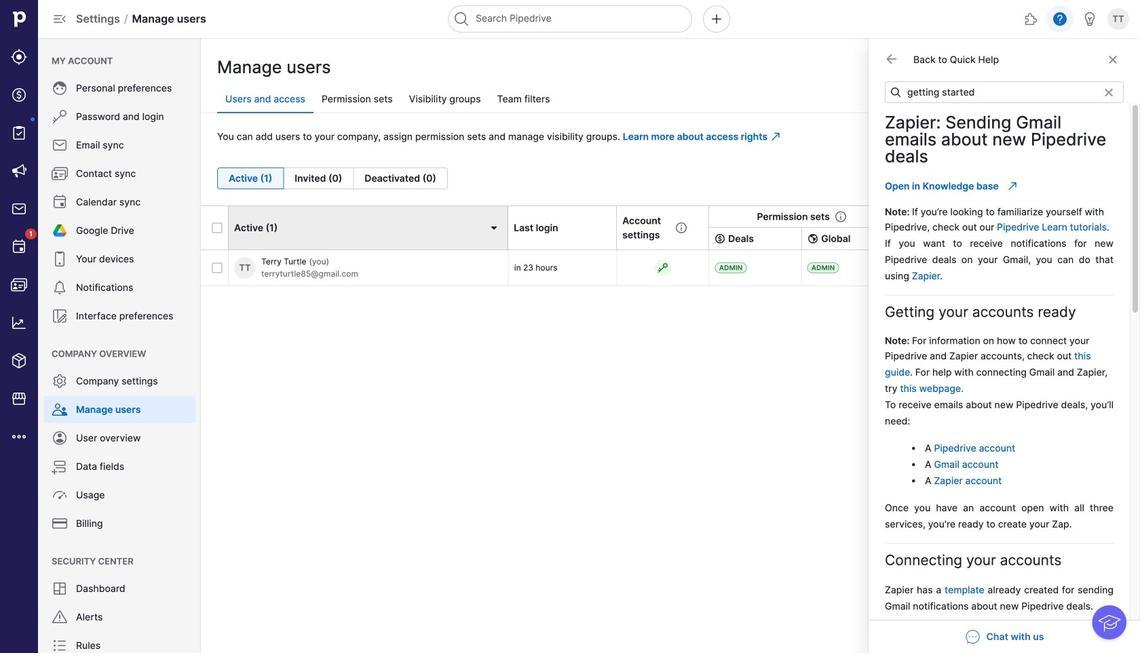 Task type: describe. For each thing, give the bounding box(es) containing it.
products image
[[11, 353, 27, 369]]

0 horizontal spatial color primary image
[[212, 223, 223, 234]]

color primary inverted image
[[1073, 135, 1089, 146]]

quick add image
[[709, 11, 725, 27]]

color active image
[[1008, 181, 1018, 192]]

Search all articles text field
[[886, 81, 1125, 103]]

actions image
[[1115, 263, 1131, 274]]

1 horizontal spatial color secondary image
[[1106, 54, 1122, 65]]

Search Pipedrive field
[[448, 5, 693, 33]]

1 horizontal spatial color primary image
[[486, 220, 503, 236]]

quick help image
[[1053, 11, 1069, 27]]

more image
[[11, 429, 27, 445]]

2 horizontal spatial color primary image
[[891, 87, 902, 98]]

home image
[[9, 9, 29, 29]]



Task type: vqa. For each thing, say whether or not it's contained in the screenshot.
Archive image
no



Task type: locate. For each thing, give the bounding box(es) containing it.
marketplace image
[[11, 391, 27, 407]]

0 horizontal spatial info image
[[676, 223, 687, 234]]

2 horizontal spatial info image
[[975, 223, 986, 234]]

info image
[[836, 212, 847, 222], [676, 223, 687, 234], [975, 223, 986, 234]]

1 horizontal spatial info image
[[836, 212, 847, 222]]

menu item
[[38, 397, 201, 424]]

contacts image
[[11, 277, 27, 293]]

deals image
[[11, 87, 27, 103]]

color primary image
[[771, 131, 782, 142], [940, 135, 956, 146], [886, 173, 897, 184], [715, 234, 726, 244], [808, 234, 819, 244], [212, 263, 223, 274]]

leads image
[[11, 49, 27, 65]]

color undefined image
[[52, 80, 68, 96], [52, 137, 68, 153], [52, 166, 68, 182], [11, 239, 27, 255], [52, 280, 68, 296], [52, 402, 68, 418], [52, 431, 68, 447], [52, 459, 68, 475], [52, 488, 68, 504], [52, 516, 68, 532], [52, 610, 68, 626]]

menu
[[0, 0, 38, 654], [38, 38, 201, 654]]

insights image
[[11, 315, 27, 331]]

color muted image
[[1104, 87, 1115, 98]]

color undefined image
[[52, 109, 68, 125], [11, 125, 27, 141], [52, 194, 68, 211], [52, 223, 68, 239], [52, 251, 68, 268], [52, 308, 68, 325], [52, 373, 68, 390], [52, 581, 68, 598], [52, 638, 68, 654]]

sales assistant image
[[1082, 11, 1099, 27]]

sales inbox image
[[11, 201, 27, 217]]

color primary image
[[891, 87, 902, 98], [486, 220, 503, 236], [212, 223, 223, 234]]

color secondary image
[[886, 52, 899, 66], [1106, 54, 1122, 65]]

knowledge center bot, also known as kc bot is an onboarding assistant that allows you to see the list of onboarding items in one place for quick and easy reference. this improves your in-app experience. image
[[1093, 606, 1127, 640]]

campaigns image
[[11, 163, 27, 179]]

visible pipelines for user image
[[900, 264, 911, 275]]

Search for user text field
[[881, 168, 1044, 189]]

menu toggle image
[[52, 11, 68, 27]]

0 horizontal spatial color secondary image
[[886, 52, 899, 66]]



